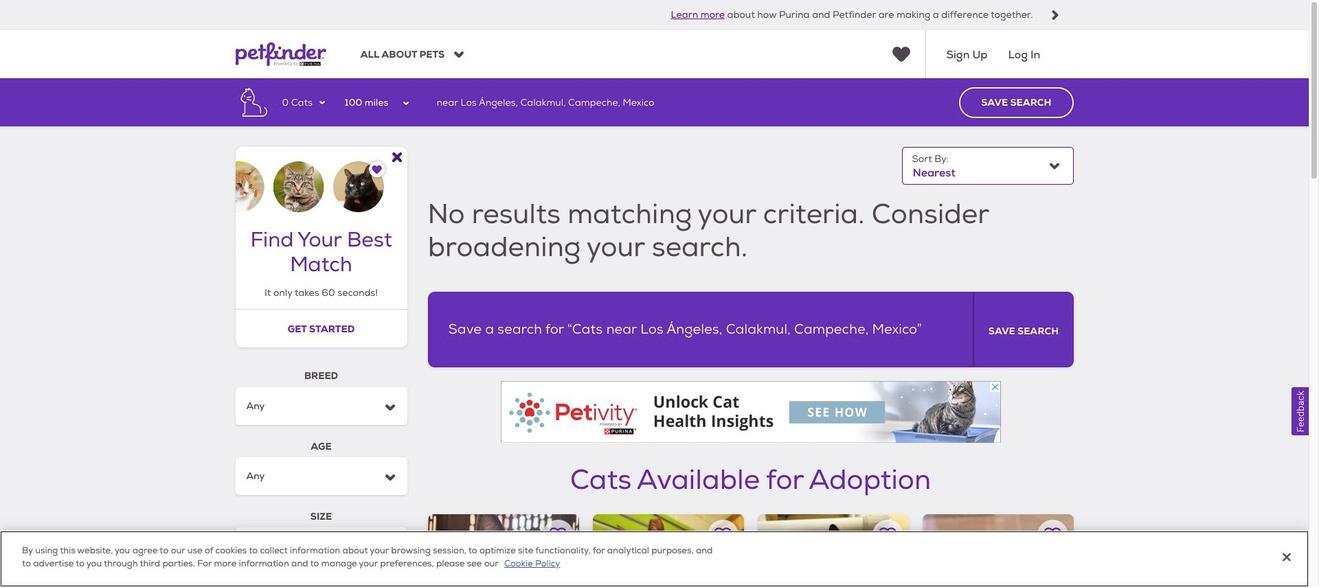 Task type: vqa. For each thing, say whether or not it's contained in the screenshot.
'Tony, adoptable Cat, Adult Male Domestic Short Hair, Naples, FL.' image
yes



Task type: describe. For each thing, give the bounding box(es) containing it.
advertisement element
[[501, 382, 1001, 444]]

privacy alert dialog
[[0, 531, 1309, 588]]

cory, adoptable cat, adult male domestic short hair, naples, fl. image
[[593, 515, 744, 588]]

petfinder home image
[[235, 31, 326, 79]]



Task type: locate. For each thing, give the bounding box(es) containing it.
tony, adoptable cat, adult male domestic short hair, naples, fl. image
[[758, 515, 909, 588]]

main content
[[0, 79, 1309, 588]]

callie, adoptable cat, young female domestic short hair, naples, fl. image
[[428, 515, 579, 588]]

binx, adoptable cat, adult male domestic short hair, naples, fl. image
[[923, 515, 1074, 588]]

potential cat matches image
[[235, 147, 407, 212]]



